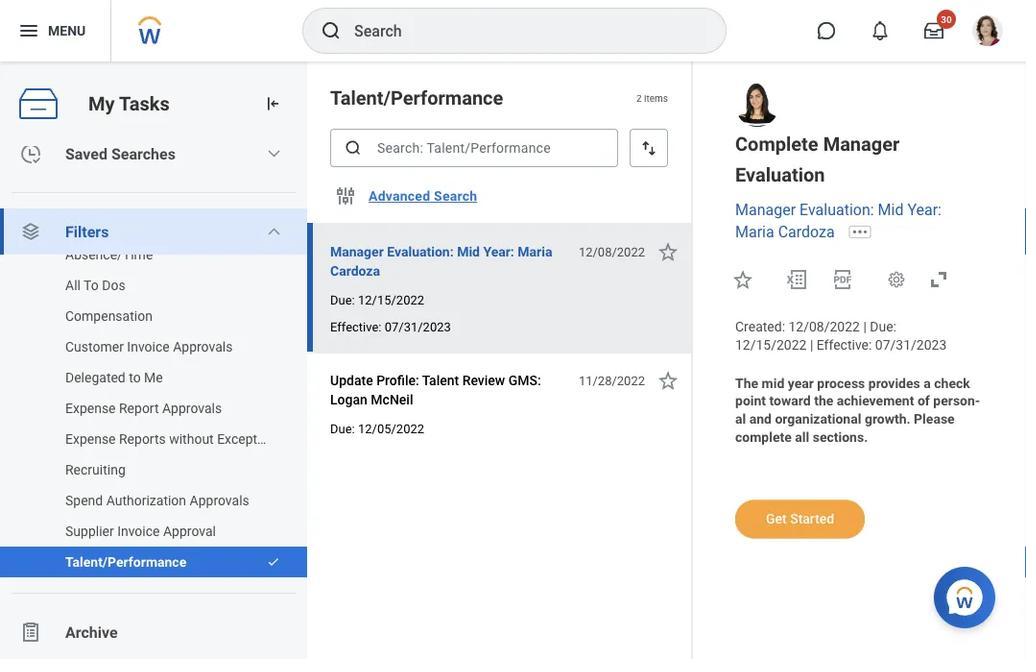 Task type: describe. For each thing, give the bounding box(es) containing it.
star image for gms:
[[657, 369, 680, 392]]

the
[[736, 375, 759, 391]]

report
[[119, 400, 159, 416]]

effective: 07/31/2023
[[330, 319, 451, 334]]

of
[[918, 393, 931, 409]]

recruiting
[[65, 462, 126, 477]]

get started button
[[736, 500, 866, 538]]

manager evaluation: mid year: maria cardoza link
[[736, 201, 942, 241]]

manager evaluation: mid year: maria cardoza inside button
[[330, 244, 553, 279]]

delegated to me button
[[0, 362, 288, 393]]

expense for expense reports without exceptions
[[65, 431, 116, 447]]

filters
[[65, 222, 109, 241]]

menu
[[48, 23, 86, 39]]

get started
[[767, 511, 835, 527]]

12/08/2022 inside "created: 12/08/2022 | due: 12/15/2022 | effective: 07/31/2023"
[[789, 319, 861, 335]]

item list element
[[307, 61, 694, 659]]

manager evaluation: mid year: maria cardoza button
[[330, 240, 569, 282]]

07/31/2023 inside "created: 12/08/2022 | due: 12/15/2022 | effective: 07/31/2023"
[[876, 337, 947, 353]]

view printable version (pdf) image
[[832, 268, 855, 291]]

list containing saved searches
[[0, 131, 307, 659]]

tasks
[[119, 92, 170, 115]]

inbox large image
[[925, 21, 944, 40]]

check image
[[267, 555, 281, 569]]

update
[[330, 372, 373, 388]]

0 vertical spatial evaluation:
[[800, 201, 875, 219]]

sort image
[[640, 138, 659, 158]]

year: inside button
[[484, 244, 515, 259]]

exceptions
[[217, 431, 283, 447]]

effective: inside item list element
[[330, 319, 382, 334]]

07/31/2023 inside item list element
[[385, 319, 451, 334]]

expense reports without exceptions button
[[0, 424, 288, 454]]

12/05/2022
[[358, 421, 425, 436]]

advanced
[[369, 188, 431, 204]]

the
[[815, 393, 834, 409]]

talent
[[422, 372, 459, 388]]

cardoza inside button
[[330, 263, 380, 279]]

update profile: talent review gms: logan mcneil button
[[330, 369, 569, 411]]

fullscreen image
[[928, 268, 951, 291]]

profile logan mcneil image
[[973, 15, 1004, 50]]

process
[[818, 375, 866, 391]]

my tasks
[[88, 92, 170, 115]]

invoice for supplier
[[117, 523, 160, 539]]

all
[[65, 277, 81, 293]]

export to excel image
[[786, 268, 809, 291]]

mid inside button
[[457, 244, 480, 259]]

configure image
[[334, 184, 357, 208]]

year
[[788, 375, 815, 391]]

11/28/2022
[[579, 373, 646, 388]]

toward
[[770, 393, 811, 409]]

due: for manager evaluation: mid year: maria cardoza
[[330, 293, 355, 307]]

12/15/2022 inside "created: 12/08/2022 | due: 12/15/2022 | effective: 07/31/2023"
[[736, 337, 807, 353]]

expense reports without exceptions
[[65, 431, 283, 447]]

logan
[[330, 391, 368, 407]]

2 items
[[637, 92, 669, 104]]

check
[[935, 375, 971, 391]]

compensation button
[[0, 301, 288, 331]]

and
[[750, 411, 772, 427]]

started
[[791, 511, 835, 527]]

advanced search button
[[361, 177, 485, 215]]

created:
[[736, 319, 786, 335]]

complete
[[736, 133, 819, 155]]

all to dos button
[[0, 270, 288, 301]]

organizational
[[776, 411, 862, 427]]

customer invoice approvals button
[[0, 331, 288, 362]]

spend
[[65, 492, 103, 508]]

1 horizontal spatial |
[[864, 319, 867, 335]]

achievement
[[837, 393, 915, 409]]

customer
[[65, 339, 124, 354]]

approvals for expense report approvals
[[162, 400, 222, 416]]

person
[[934, 393, 981, 409]]

search image
[[344, 138, 363, 158]]

expense report approvals
[[65, 400, 222, 416]]

clock check image
[[19, 142, 42, 165]]

please
[[915, 411, 956, 427]]

star image
[[732, 268, 755, 291]]

supplier invoice approval button
[[0, 516, 288, 547]]

get
[[767, 511, 787, 527]]

menu button
[[0, 0, 111, 61]]

list containing absence/time
[[0, 239, 307, 577]]

recruiting button
[[0, 454, 288, 485]]

talent/performance button
[[0, 547, 257, 577]]

delegated to me
[[65, 369, 163, 385]]

approvals for customer invoice approvals
[[173, 339, 233, 354]]

1 vertical spatial manager
[[736, 201, 796, 219]]

searches
[[111, 145, 176, 163]]

gms:
[[509, 372, 542, 388]]

justify image
[[17, 19, 40, 42]]

sections.
[[813, 429, 869, 445]]

to
[[84, 277, 99, 293]]

12/15/2022 inside item list element
[[358, 293, 425, 307]]

due: 12/05/2022
[[330, 421, 425, 436]]

advanced search
[[369, 188, 478, 204]]

star image for maria
[[657, 240, 680, 263]]



Task type: locate. For each thing, give the bounding box(es) containing it.
approvals inside spend authorization approvals button
[[190, 492, 250, 508]]

due: inside "created: 12/08/2022 | due: 12/15/2022 | effective: 07/31/2023"
[[871, 319, 897, 335]]

0 vertical spatial 12/08/2022
[[579, 244, 646, 259]]

0 vertical spatial cardoza
[[779, 223, 835, 241]]

evaluation: inside button
[[387, 244, 454, 259]]

approvals inside customer invoice approvals button
[[173, 339, 233, 354]]

2 expense from the top
[[65, 431, 116, 447]]

0 vertical spatial approvals
[[173, 339, 233, 354]]

30 button
[[914, 10, 957, 52]]

cardoza
[[779, 223, 835, 241], [330, 263, 380, 279]]

1 horizontal spatial maria
[[736, 223, 775, 241]]

1 vertical spatial evaluation:
[[387, 244, 454, 259]]

0 horizontal spatial effective:
[[330, 319, 382, 334]]

absence/time button
[[0, 239, 288, 270]]

manager inside 'complete manager evaluation'
[[824, 133, 900, 155]]

to
[[129, 369, 141, 385]]

manager evaluation: mid year: maria cardoza up view printable version (pdf) image
[[736, 201, 942, 241]]

invoice
[[127, 339, 170, 354], [117, 523, 160, 539]]

1 horizontal spatial effective:
[[817, 337, 873, 353]]

1 vertical spatial maria
[[518, 244, 553, 259]]

spend authorization approvals
[[65, 492, 250, 508]]

effective: inside "created: 12/08/2022 | due: 12/15/2022 | effective: 07/31/2023"
[[817, 337, 873, 353]]

1 vertical spatial invoice
[[117, 523, 160, 539]]

0 vertical spatial expense
[[65, 400, 116, 416]]

1 horizontal spatial mid
[[879, 201, 904, 219]]

1 vertical spatial expense
[[65, 431, 116, 447]]

evaluation
[[736, 163, 826, 186]]

1 vertical spatial approvals
[[162, 400, 222, 416]]

year: up fullscreen image
[[908, 201, 942, 219]]

approvals down compensation button
[[173, 339, 233, 354]]

due:
[[330, 293, 355, 307], [871, 319, 897, 335], [330, 421, 355, 436]]

without
[[169, 431, 214, 447]]

point
[[736, 393, 767, 409]]

manager up manager evaluation: mid year: maria cardoza link
[[824, 133, 900, 155]]

0 horizontal spatial 12/08/2022
[[579, 244, 646, 259]]

0 horizontal spatial manager
[[330, 244, 384, 259]]

1 vertical spatial 07/31/2023
[[876, 337, 947, 353]]

the mid year process provides a check point toward the achievement of person al and organizational growth. please complete all sections.
[[736, 375, 981, 445]]

12/15/2022 down created:
[[736, 337, 807, 353]]

talent/performance up search: talent/performance text box
[[330, 86, 504, 109]]

expense inside button
[[65, 400, 116, 416]]

saved searches button
[[0, 131, 307, 177]]

chevron down image
[[266, 224, 282, 239]]

due: down gear image
[[871, 319, 897, 335]]

1 vertical spatial |
[[811, 337, 814, 353]]

expense report approvals button
[[0, 393, 288, 424]]

employee's photo (maria cardoza) image
[[736, 83, 780, 127]]

archive button
[[0, 609, 307, 655]]

2 star image from the top
[[657, 369, 680, 392]]

0 vertical spatial talent/performance
[[330, 86, 504, 109]]

talent/performance inside item list element
[[330, 86, 504, 109]]

invoice for customer
[[127, 339, 170, 354]]

12/15/2022
[[358, 293, 425, 307], [736, 337, 807, 353]]

perspective image
[[19, 220, 42, 243]]

invoice down spend authorization approvals button
[[117, 523, 160, 539]]

my tasks element
[[0, 61, 307, 659]]

1 horizontal spatial talent/performance
[[330, 86, 504, 109]]

evaluation: down 'complete manager evaluation'
[[800, 201, 875, 219]]

talent/performance inside button
[[65, 554, 187, 570]]

supplier invoice approval
[[65, 523, 216, 539]]

0 vertical spatial 12/15/2022
[[358, 293, 425, 307]]

0 horizontal spatial talent/performance
[[65, 554, 187, 570]]

1 vertical spatial manager evaluation: mid year: maria cardoza
[[330, 244, 553, 279]]

1 horizontal spatial 07/31/2023
[[876, 337, 947, 353]]

provides
[[869, 375, 921, 391]]

items
[[645, 92, 669, 104]]

manager
[[824, 133, 900, 155], [736, 201, 796, 219], [330, 244, 384, 259]]

| up process
[[864, 319, 867, 335]]

search image
[[320, 19, 343, 42]]

1 horizontal spatial manager evaluation: mid year: maria cardoza
[[736, 201, 942, 241]]

0 vertical spatial year:
[[908, 201, 942, 219]]

0 horizontal spatial 12/15/2022
[[358, 293, 425, 307]]

1 vertical spatial 12/15/2022
[[736, 337, 807, 353]]

created: 12/08/2022 | due: 12/15/2022 | effective: 07/31/2023
[[736, 319, 947, 353]]

mid
[[762, 375, 785, 391]]

0 horizontal spatial evaluation:
[[387, 244, 454, 259]]

manager evaluation: mid year: maria cardoza
[[736, 201, 942, 241], [330, 244, 553, 279]]

12/08/2022 inside item list element
[[579, 244, 646, 259]]

all to dos
[[65, 277, 125, 293]]

archive
[[65, 623, 118, 641]]

manager up due: 12/15/2022 in the top of the page
[[330, 244, 384, 259]]

approvals up without
[[162, 400, 222, 416]]

2 vertical spatial manager
[[330, 244, 384, 259]]

07/31/2023
[[385, 319, 451, 334], [876, 337, 947, 353]]

approvals inside expense report approvals button
[[162, 400, 222, 416]]

0 horizontal spatial cardoza
[[330, 263, 380, 279]]

2 vertical spatial due:
[[330, 421, 355, 436]]

0 vertical spatial manager evaluation: mid year: maria cardoza
[[736, 201, 942, 241]]

manager down evaluation at the top right of the page
[[736, 201, 796, 219]]

2 list from the top
[[0, 239, 307, 577]]

approval
[[163, 523, 216, 539]]

cardoza up the export to excel icon
[[779, 223, 835, 241]]

update profile: talent review gms: logan mcneil
[[330, 372, 542, 407]]

invoice inside button
[[127, 339, 170, 354]]

clipboard image
[[19, 621, 42, 644]]

saved searches
[[65, 145, 176, 163]]

1 vertical spatial star image
[[657, 369, 680, 392]]

1 star image from the top
[[657, 240, 680, 263]]

0 horizontal spatial maria
[[518, 244, 553, 259]]

0 vertical spatial star image
[[657, 240, 680, 263]]

0 vertical spatial mid
[[879, 201, 904, 219]]

07/31/2023 up a
[[876, 337, 947, 353]]

my
[[88, 92, 115, 115]]

| up year
[[811, 337, 814, 353]]

1 horizontal spatial 12/08/2022
[[789, 319, 861, 335]]

|
[[864, 319, 867, 335], [811, 337, 814, 353]]

1 horizontal spatial cardoza
[[779, 223, 835, 241]]

complete manager evaluation
[[736, 133, 900, 186]]

1 horizontal spatial evaluation:
[[800, 201, 875, 219]]

year: down advanced search button
[[484, 244, 515, 259]]

due: 12/15/2022
[[330, 293, 425, 307]]

0 horizontal spatial mid
[[457, 244, 480, 259]]

approvals up approval
[[190, 492, 250, 508]]

1 vertical spatial talent/performance
[[65, 554, 187, 570]]

reports
[[119, 431, 166, 447]]

due: for update profile: talent review gms: logan mcneil
[[330, 421, 355, 436]]

list
[[0, 131, 307, 659], [0, 239, 307, 577]]

1 vertical spatial year:
[[484, 244, 515, 259]]

Search: Talent/Performance text field
[[330, 129, 619, 167]]

1 vertical spatial effective:
[[817, 337, 873, 353]]

1 horizontal spatial manager
[[736, 201, 796, 219]]

due: down logan
[[330, 421, 355, 436]]

customer invoice approvals
[[65, 339, 233, 354]]

review
[[463, 372, 506, 388]]

cardoza up due: 12/15/2022 in the top of the page
[[330, 263, 380, 279]]

2 vertical spatial approvals
[[190, 492, 250, 508]]

invoice inside button
[[117, 523, 160, 539]]

manager evaluation: mid year: maria cardoza down search
[[330, 244, 553, 279]]

mcneil
[[371, 391, 414, 407]]

07/31/2023 down due: 12/15/2022 in the top of the page
[[385, 319, 451, 334]]

1 horizontal spatial year:
[[908, 201, 942, 219]]

invoice down compensation button
[[127, 339, 170, 354]]

0 horizontal spatial year:
[[484, 244, 515, 259]]

filters button
[[0, 208, 307, 255]]

0 horizontal spatial manager evaluation: mid year: maria cardoza
[[330, 244, 553, 279]]

saved
[[65, 145, 108, 163]]

dos
[[102, 277, 125, 293]]

me
[[144, 369, 163, 385]]

0 vertical spatial due:
[[330, 293, 355, 307]]

absence/time
[[65, 246, 153, 262]]

al
[[736, 393, 981, 427]]

effective: up process
[[817, 337, 873, 353]]

gear image
[[888, 270, 907, 289]]

1 vertical spatial cardoza
[[330, 263, 380, 279]]

search
[[434, 188, 478, 204]]

authorization
[[106, 492, 186, 508]]

star image
[[657, 240, 680, 263], [657, 369, 680, 392]]

profile:
[[377, 372, 420, 388]]

talent/performance
[[330, 86, 504, 109], [65, 554, 187, 570]]

spend authorization approvals button
[[0, 485, 288, 516]]

2 horizontal spatial manager
[[824, 133, 900, 155]]

evaluation:
[[800, 201, 875, 219], [387, 244, 454, 259]]

delegated
[[65, 369, 126, 385]]

workday assistant region
[[935, 559, 1004, 628]]

0 vertical spatial 07/31/2023
[[385, 319, 451, 334]]

mid down search
[[457, 244, 480, 259]]

complete all
[[736, 429, 810, 445]]

0 vertical spatial manager
[[824, 133, 900, 155]]

expense for expense report approvals
[[65, 400, 116, 416]]

0 vertical spatial |
[[864, 319, 867, 335]]

1 expense from the top
[[65, 400, 116, 416]]

due: up the effective: 07/31/2023
[[330, 293, 355, 307]]

Search Workday  search field
[[354, 10, 687, 52]]

0 horizontal spatial 07/31/2023
[[385, 319, 451, 334]]

manager inside button
[[330, 244, 384, 259]]

supplier
[[65, 523, 114, 539]]

0 vertical spatial effective:
[[330, 319, 382, 334]]

maria inside button
[[518, 244, 553, 259]]

expense inside 'button'
[[65, 431, 116, 447]]

approvals for spend authorization approvals
[[190, 492, 250, 508]]

expense down delegated
[[65, 400, 116, 416]]

transformation import image
[[263, 94, 282, 113]]

notifications large image
[[871, 21, 891, 40]]

0 vertical spatial invoice
[[127, 339, 170, 354]]

1 vertical spatial 12/08/2022
[[789, 319, 861, 335]]

1 vertical spatial mid
[[457, 244, 480, 259]]

talent/performance down supplier invoice approval
[[65, 554, 187, 570]]

12/08/2022
[[579, 244, 646, 259], [789, 319, 861, 335]]

2
[[637, 92, 642, 104]]

chevron down image
[[266, 146, 282, 161]]

a
[[924, 375, 932, 391]]

1 list from the top
[[0, 131, 307, 659]]

expense up recruiting
[[65, 431, 116, 447]]

effective: down due: 12/15/2022 in the top of the page
[[330, 319, 382, 334]]

growth.
[[865, 411, 911, 427]]

mid up gear image
[[879, 201, 904, 219]]

30
[[942, 13, 953, 25]]

evaluation: down advanced search button
[[387, 244, 454, 259]]

1 vertical spatial due:
[[871, 319, 897, 335]]

12/15/2022 up the effective: 07/31/2023
[[358, 293, 425, 307]]

0 vertical spatial maria
[[736, 223, 775, 241]]

mid
[[879, 201, 904, 219], [457, 244, 480, 259]]

1 horizontal spatial 12/15/2022
[[736, 337, 807, 353]]

0 horizontal spatial |
[[811, 337, 814, 353]]

compensation
[[65, 308, 153, 324]]

effective:
[[330, 319, 382, 334], [817, 337, 873, 353]]



Task type: vqa. For each thing, say whether or not it's contained in the screenshot.
the leftmost caret down icon
no



